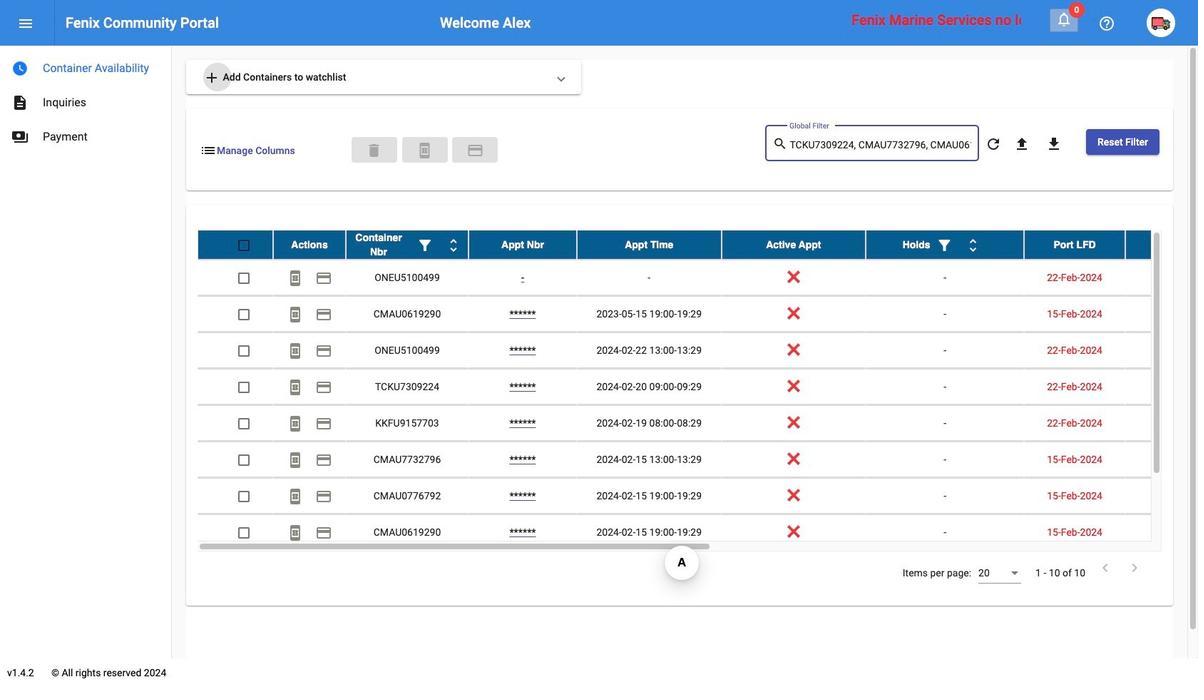 Task type: locate. For each thing, give the bounding box(es) containing it.
column header
[[273, 231, 346, 259], [346, 231, 469, 259], [469, 231, 577, 259], [577, 231, 722, 259], [722, 231, 866, 259], [866, 231, 1025, 259], [1025, 231, 1126, 259], [1126, 231, 1199, 259]]

9 row from the top
[[198, 515, 1199, 551]]

navigation
[[0, 46, 171, 154]]

3 row from the top
[[198, 296, 1199, 333]]

cell
[[1126, 260, 1199, 295], [1126, 296, 1199, 332], [1126, 333, 1199, 368], [1126, 369, 1199, 405], [1126, 405, 1199, 441], [1126, 442, 1199, 477], [1126, 478, 1199, 514], [1126, 515, 1199, 550]]

7 row from the top
[[198, 442, 1199, 478]]

4 row from the top
[[198, 333, 1199, 369]]

8 row from the top
[[198, 478, 1199, 515]]

7 column header from the left
[[1025, 231, 1126, 259]]

grid
[[198, 231, 1199, 552]]

2 row from the top
[[198, 260, 1199, 296]]

6 cell from the top
[[1126, 442, 1199, 477]]

4 column header from the left
[[577, 231, 722, 259]]

5 cell from the top
[[1126, 405, 1199, 441]]

row
[[198, 231, 1199, 260], [198, 260, 1199, 296], [198, 296, 1199, 333], [198, 333, 1199, 369], [198, 369, 1199, 405], [198, 405, 1199, 442], [198, 442, 1199, 478], [198, 478, 1199, 515], [198, 515, 1199, 551]]

1 column header from the left
[[273, 231, 346, 259]]

8 column header from the left
[[1126, 231, 1199, 259]]

3 column header from the left
[[469, 231, 577, 259]]

no color image
[[11, 60, 29, 77], [203, 69, 220, 87], [11, 128, 29, 146], [773, 135, 790, 152], [416, 142, 434, 159], [445, 237, 462, 254], [937, 237, 954, 254], [965, 237, 982, 254], [287, 270, 304, 287], [315, 270, 333, 287], [315, 306, 333, 324], [287, 379, 304, 396], [315, 416, 333, 433], [287, 452, 304, 469], [315, 452, 333, 469], [287, 488, 304, 505]]

5 row from the top
[[198, 369, 1199, 405]]

1 row from the top
[[198, 231, 1199, 260]]

7 cell from the top
[[1126, 478, 1199, 514]]

no color image
[[1056, 11, 1073, 28], [17, 15, 34, 32], [1099, 15, 1116, 32], [11, 94, 29, 111], [985, 136, 1003, 153], [1014, 136, 1031, 153], [1046, 136, 1063, 153], [200, 142, 217, 159], [467, 142, 484, 159], [417, 237, 434, 254], [287, 306, 304, 324], [287, 343, 304, 360], [315, 343, 333, 360], [315, 379, 333, 396], [287, 416, 304, 433], [315, 488, 333, 505], [287, 525, 304, 542], [315, 525, 333, 542], [1097, 559, 1115, 577], [1127, 559, 1144, 577]]

no color image inside column header
[[417, 237, 434, 254]]

2 column header from the left
[[346, 231, 469, 259]]

6 column header from the left
[[866, 231, 1025, 259]]



Task type: describe. For each thing, give the bounding box(es) containing it.
Global Watchlist Filter field
[[790, 140, 972, 151]]

4 cell from the top
[[1126, 369, 1199, 405]]

5 column header from the left
[[722, 231, 866, 259]]

6 row from the top
[[198, 405, 1199, 442]]

1 cell from the top
[[1126, 260, 1199, 295]]

3 cell from the top
[[1126, 333, 1199, 368]]

8 cell from the top
[[1126, 515, 1199, 550]]

2 cell from the top
[[1126, 296, 1199, 332]]

delete image
[[366, 142, 383, 159]]



